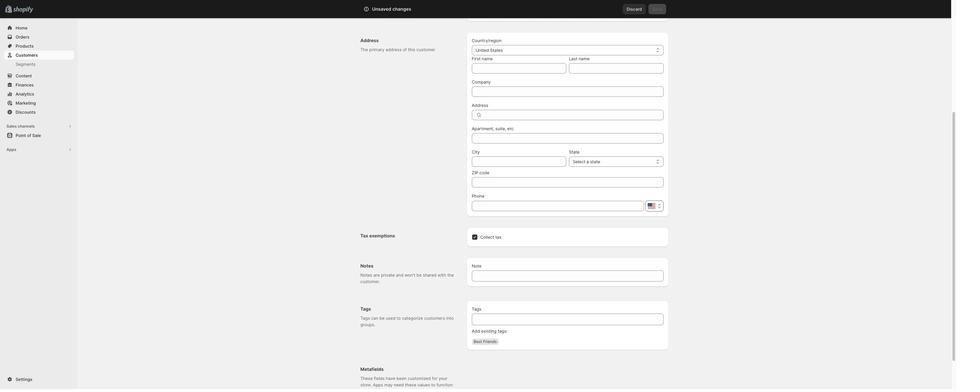Task type: vqa. For each thing, say whether or not it's contained in the screenshot.
customers to the right
yes



Task type: describe. For each thing, give the bounding box(es) containing it.
products link
[[4, 42, 74, 51]]

and
[[396, 273, 403, 278]]

best friends
[[474, 340, 497, 345]]

united states (+1) image
[[648, 204, 656, 209]]

discard
[[627, 6, 642, 12]]

discounts link
[[4, 108, 74, 117]]

products
[[16, 43, 34, 49]]

point of sale
[[16, 133, 41, 138]]

point of sale link
[[4, 131, 74, 140]]

city
[[472, 150, 480, 155]]

discard button
[[623, 4, 646, 14]]

these fields have been customized for your store. apps may need these values to function correctly.
[[360, 377, 453, 390]]

exemptions
[[369, 233, 395, 239]]

notes for notes are private and won't be shared with the customer.
[[360, 273, 372, 278]]

Apartment, suite, etc. text field
[[472, 133, 664, 144]]

search button
[[382, 4, 570, 14]]

name for last name
[[579, 56, 590, 61]]

them
[[608, 4, 618, 9]]

analytics
[[16, 92, 34, 97]]

collect tax
[[480, 235, 502, 240]]

orders link
[[4, 32, 74, 42]]

sales channels button
[[4, 122, 74, 131]]

united
[[476, 48, 489, 53]]

best
[[474, 340, 482, 345]]

the primary address of this customer
[[360, 47, 435, 52]]

sales
[[6, 124, 17, 129]]

select
[[573, 159, 585, 165]]

settings link
[[4, 376, 74, 385]]

apartment, suite, etc.
[[472, 126, 515, 131]]

of inside point of sale link
[[27, 133, 31, 138]]

select a state
[[573, 159, 600, 165]]

Address text field
[[485, 110, 664, 120]]

this
[[408, 47, 415, 52]]

you
[[579, 4, 586, 9]]

company
[[472, 80, 491, 85]]

first name
[[472, 56, 493, 61]]

to inside these fields have been customized for your store. apps may need these values to function correctly.
[[431, 383, 435, 388]]

customized
[[408, 377, 431, 382]]

zip
[[472, 170, 478, 176]]

finances link
[[4, 80, 74, 90]]

used
[[386, 316, 396, 321]]

groups.
[[360, 323, 375, 328]]

home link
[[4, 23, 74, 32]]

tax
[[360, 233, 368, 239]]

into
[[446, 316, 454, 321]]

you
[[472, 4, 479, 9]]

apartment,
[[472, 126, 494, 131]]

friends
[[483, 340, 497, 345]]

name for first name
[[482, 56, 493, 61]]

best friends button
[[472, 339, 499, 346]]

0 horizontal spatial address
[[360, 38, 379, 43]]

have
[[386, 377, 395, 382]]

state
[[590, 159, 600, 165]]

customers
[[16, 53, 38, 58]]

these
[[360, 377, 373, 382]]

can
[[371, 316, 378, 321]]

discounts
[[16, 110, 36, 115]]

your inside these fields have been customized for your store. apps may need these values to function correctly.
[[439, 377, 448, 382]]

customers inside you should ask your customers for permission before you subscribe them to your marketing emails or sms.
[[513, 4, 534, 9]]

shared
[[423, 273, 437, 278]]

content link
[[4, 71, 74, 80]]

tax exemptions
[[360, 233, 395, 239]]

home
[[16, 25, 27, 31]]

shopify image
[[13, 7, 33, 13]]

tax
[[495, 235, 502, 240]]

country/region
[[472, 38, 502, 43]]

point
[[16, 133, 26, 138]]

for for customers
[[535, 4, 541, 9]]

content
[[16, 73, 32, 79]]

search
[[392, 6, 406, 12]]

won't
[[405, 273, 415, 278]]

metafields
[[360, 367, 384, 373]]

be inside tags can be used to categorize customers into groups.
[[380, 316, 385, 321]]

with
[[438, 273, 446, 278]]

fields
[[374, 377, 385, 382]]

private
[[381, 273, 395, 278]]

been
[[397, 377, 407, 382]]

a
[[587, 159, 589, 165]]



Task type: locate. For each thing, give the bounding box(es) containing it.
state
[[569, 150, 580, 155]]

tags:
[[498, 329, 508, 334]]

these
[[405, 383, 416, 388]]

to inside tags can be used to categorize customers into groups.
[[397, 316, 401, 321]]

to inside you should ask your customers for permission before you subscribe them to your marketing emails or sms.
[[619, 4, 623, 9]]

1 horizontal spatial name
[[579, 56, 590, 61]]

subscribe
[[587, 4, 607, 9]]

finances
[[16, 82, 34, 88]]

1 vertical spatial to
[[397, 316, 401, 321]]

ask
[[495, 4, 502, 9]]

apps down "fields"
[[373, 383, 383, 388]]

for left permission
[[535, 4, 541, 9]]

0 vertical spatial apps
[[6, 147, 16, 152]]

name down united states
[[482, 56, 493, 61]]

analytics link
[[4, 90, 74, 99]]

2 vertical spatial to
[[431, 383, 435, 388]]

apps
[[6, 147, 16, 152], [373, 383, 383, 388]]

address
[[386, 47, 402, 52]]

0 vertical spatial address
[[360, 38, 379, 43]]

should
[[481, 4, 494, 9]]

for
[[535, 4, 541, 9], [432, 377, 438, 382]]

your up function
[[439, 377, 448, 382]]

2 name from the left
[[579, 56, 590, 61]]

zip code
[[472, 170, 489, 176]]

2 horizontal spatial to
[[619, 4, 623, 9]]

Company text field
[[472, 87, 664, 97]]

states
[[490, 48, 503, 53]]

customers right ask on the right of the page
[[513, 4, 534, 9]]

orders
[[16, 34, 29, 40]]

Last name text field
[[569, 63, 664, 74]]

etc.
[[507, 126, 515, 131]]

0 vertical spatial to
[[619, 4, 623, 9]]

segments link
[[4, 60, 74, 69]]

address down the company
[[472, 103, 488, 108]]

1 horizontal spatial your
[[503, 4, 512, 9]]

first
[[472, 56, 481, 61]]

save button
[[649, 4, 666, 14]]

0 horizontal spatial of
[[27, 133, 31, 138]]

1 horizontal spatial for
[[535, 4, 541, 9]]

need
[[394, 383, 404, 388]]

for inside you should ask your customers for permission before you subscribe them to your marketing emails or sms.
[[535, 4, 541, 9]]

of left sale
[[27, 133, 31, 138]]

for for customized
[[432, 377, 438, 382]]

1 horizontal spatial apps
[[373, 383, 383, 388]]

customers inside tags can be used to categorize customers into groups.
[[424, 316, 445, 321]]

unsaved
[[372, 6, 391, 12]]

1 vertical spatial for
[[432, 377, 438, 382]]

sales channels
[[6, 124, 35, 129]]

0 horizontal spatial name
[[482, 56, 493, 61]]

primary
[[369, 47, 384, 52]]

existing
[[481, 329, 497, 334]]

to right used
[[397, 316, 401, 321]]

1 vertical spatial of
[[27, 133, 31, 138]]

of
[[403, 47, 407, 52], [27, 133, 31, 138]]

emails
[[472, 10, 485, 16]]

be right can
[[380, 316, 385, 321]]

unsaved changes
[[372, 6, 411, 12]]

2 notes from the top
[[360, 273, 372, 278]]

1 vertical spatial be
[[380, 316, 385, 321]]

phone
[[472, 194, 485, 199]]

code
[[480, 170, 489, 176]]

note
[[472, 264, 482, 269]]

your left marketing
[[625, 4, 633, 9]]

add existing tags:
[[472, 329, 508, 334]]

name
[[482, 56, 493, 61], [579, 56, 590, 61]]

0 horizontal spatial customers
[[424, 316, 445, 321]]

permission
[[542, 4, 564, 9]]

be
[[417, 273, 422, 278], [380, 316, 385, 321]]

1 vertical spatial notes
[[360, 273, 372, 278]]

sale
[[32, 133, 41, 138]]

1 notes from the top
[[360, 264, 373, 269]]

1 name from the left
[[482, 56, 493, 61]]

be right won't at the left of page
[[417, 273, 422, 278]]

apps inside button
[[6, 147, 16, 152]]

last
[[569, 56, 578, 61]]

segments
[[16, 62, 36, 67]]

united states
[[476, 48, 503, 53]]

point of sale button
[[0, 131, 78, 140]]

you should ask your customers for permission before you subscribe them to your marketing emails or sms.
[[472, 4, 654, 16]]

customer.
[[360, 279, 380, 285]]

apps inside these fields have been customized for your store. apps may need these values to function correctly.
[[373, 383, 383, 388]]

changes
[[392, 6, 411, 12]]

notes inside the notes are private and won't be shared with the customer.
[[360, 273, 372, 278]]

tags can be used to categorize customers into groups.
[[360, 316, 454, 328]]

1 vertical spatial apps
[[373, 383, 383, 388]]

1 horizontal spatial of
[[403, 47, 407, 52]]

1 horizontal spatial customers
[[513, 4, 534, 9]]

to right them
[[619, 4, 623, 9]]

apps down point at left top
[[6, 147, 16, 152]]

the
[[360, 47, 368, 52]]

address up 'the'
[[360, 38, 379, 43]]

marketing
[[16, 101, 36, 106]]

sms.
[[491, 10, 501, 16]]

values
[[417, 383, 430, 388]]

may
[[384, 383, 393, 388]]

First name text field
[[472, 63, 566, 74]]

0 vertical spatial of
[[403, 47, 407, 52]]

or
[[486, 10, 490, 16]]

store.
[[360, 383, 372, 388]]

notes are private and won't be shared with the customer.
[[360, 273, 454, 285]]

tags inside tags can be used to categorize customers into groups.
[[360, 316, 370, 321]]

before
[[565, 4, 578, 9]]

0 vertical spatial be
[[417, 273, 422, 278]]

1 horizontal spatial address
[[472, 103, 488, 108]]

name right last
[[579, 56, 590, 61]]

0 vertical spatial notes
[[360, 264, 373, 269]]

tags
[[360, 307, 371, 312], [472, 307, 481, 312], [360, 316, 370, 321]]

of left this
[[403, 47, 407, 52]]

2 horizontal spatial your
[[625, 4, 633, 9]]

to
[[619, 4, 623, 9], [397, 316, 401, 321], [431, 383, 435, 388]]

categorize
[[402, 316, 423, 321]]

Note text field
[[472, 271, 664, 282]]

Phone text field
[[472, 201, 644, 212]]

0 horizontal spatial for
[[432, 377, 438, 382]]

1 horizontal spatial to
[[431, 383, 435, 388]]

correctly.
[[360, 390, 379, 390]]

ZIP code text field
[[472, 178, 664, 188]]

City text field
[[472, 157, 566, 167]]

1 vertical spatial customers
[[424, 316, 445, 321]]

apps button
[[4, 145, 74, 155]]

for inside these fields have been customized for your store. apps may need these values to function correctly.
[[432, 377, 438, 382]]

are
[[374, 273, 380, 278]]

add
[[472, 329, 480, 334]]

for up function
[[432, 377, 438, 382]]

marketing
[[635, 4, 654, 9]]

0 horizontal spatial your
[[439, 377, 448, 382]]

notes for notes
[[360, 264, 373, 269]]

be inside the notes are private and won't be shared with the customer.
[[417, 273, 422, 278]]

settings
[[16, 377, 32, 383]]

collect
[[480, 235, 494, 240]]

0 vertical spatial for
[[535, 4, 541, 9]]

customers left into
[[424, 316, 445, 321]]

to right values
[[431, 383, 435, 388]]

0 horizontal spatial apps
[[6, 147, 16, 152]]

marketing link
[[4, 99, 74, 108]]

save
[[652, 6, 662, 12]]

1 vertical spatial address
[[472, 103, 488, 108]]

0 horizontal spatial to
[[397, 316, 401, 321]]

customers link
[[4, 51, 74, 60]]

0 vertical spatial customers
[[513, 4, 534, 9]]

address
[[360, 38, 379, 43], [472, 103, 488, 108]]

1 horizontal spatial be
[[417, 273, 422, 278]]

channels
[[18, 124, 35, 129]]

Tags field
[[476, 314, 660, 326]]

0 horizontal spatial be
[[380, 316, 385, 321]]

your right ask on the right of the page
[[503, 4, 512, 9]]



